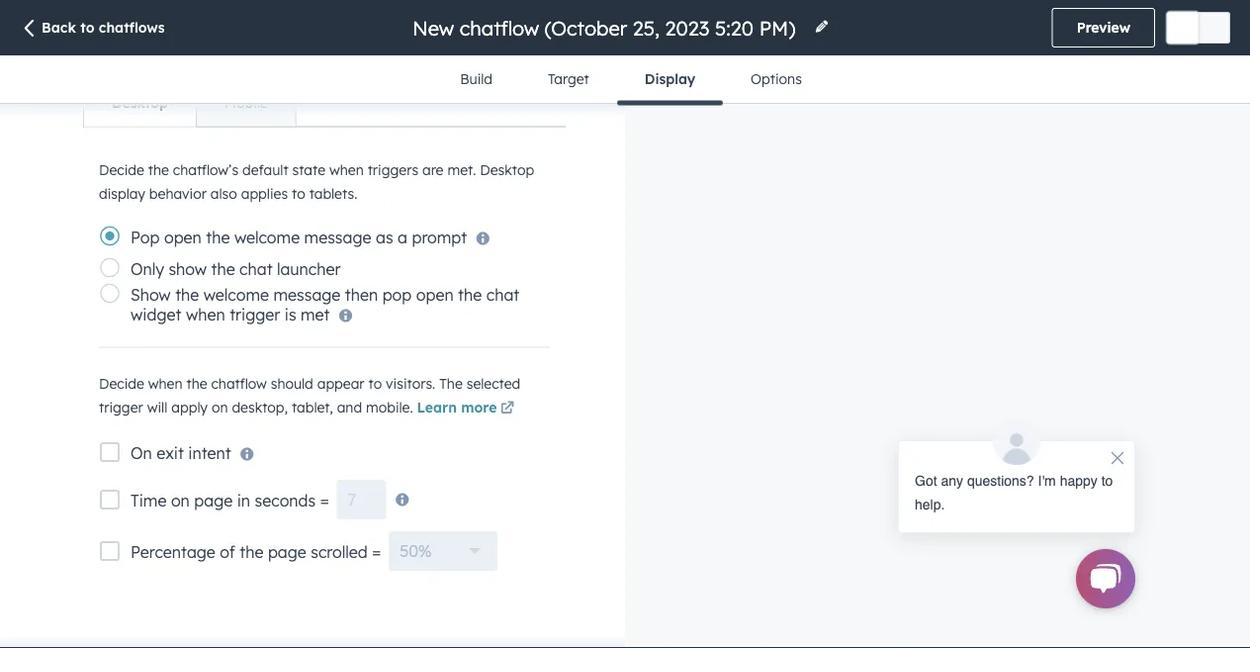 Task type: locate. For each thing, give the bounding box(es) containing it.
= right scrolled
[[372, 542, 381, 562]]

0 horizontal spatial open
[[164, 227, 202, 247]]

1 horizontal spatial =
[[372, 542, 381, 562]]

are
[[422, 161, 444, 178]]

when
[[329, 161, 364, 178], [186, 304, 225, 324], [148, 374, 183, 392]]

desktop
[[112, 93, 168, 111], [480, 161, 534, 178]]

1 horizontal spatial open
[[416, 284, 454, 304]]

help.
[[915, 497, 945, 512]]

trigger inside show the welcome message then pop open the chat widget when trigger is met
[[230, 304, 280, 324]]

the right show
[[211, 259, 235, 279]]

chat up selected
[[487, 284, 520, 304]]

1 vertical spatial when
[[186, 304, 225, 324]]

welcome down only show the chat launcher
[[204, 284, 269, 304]]

0 vertical spatial desktop
[[112, 93, 168, 111]]

decide inside "decide the chatflow's default state when triggers are met. desktop display behavior also applies to tablets."
[[99, 161, 144, 178]]

display
[[99, 185, 145, 202]]

the down show
[[175, 284, 199, 304]]

tab panel
[[83, 126, 566, 587]]

when down show
[[186, 304, 225, 324]]

happy
[[1060, 473, 1098, 489]]

0 vertical spatial trigger
[[230, 304, 280, 324]]

decide up display
[[99, 161, 144, 178]]

to right happy
[[1102, 473, 1113, 489]]

to inside got any questions? i'm happy to help.
[[1102, 473, 1113, 489]]

met.
[[448, 161, 476, 178]]

the up behavior
[[148, 161, 169, 178]]

on exit intent
[[131, 443, 231, 463]]

1 vertical spatial on
[[171, 491, 190, 511]]

pop
[[131, 227, 160, 247]]

trigger left will
[[99, 398, 143, 416]]

got any questions? i'm happy to help. button
[[898, 418, 1136, 533]]

0 vertical spatial =
[[320, 491, 329, 511]]

open
[[164, 227, 202, 247], [416, 284, 454, 304]]

1 horizontal spatial trigger
[[230, 304, 280, 324]]

the up only show the chat launcher
[[206, 227, 230, 247]]

message down launcher
[[274, 284, 341, 304]]

visitors.
[[386, 374, 436, 392]]

0 vertical spatial decide
[[99, 161, 144, 178]]

scrolled
[[311, 542, 368, 562]]

50% button
[[389, 531, 498, 571]]

trigger
[[230, 304, 280, 324], [99, 398, 143, 416]]

1 vertical spatial decide
[[99, 374, 144, 392]]

0 horizontal spatial trigger
[[99, 398, 143, 416]]

on right apply
[[212, 398, 228, 416]]

None field
[[411, 14, 802, 41]]

the
[[148, 161, 169, 178], [206, 227, 230, 247], [211, 259, 235, 279], [175, 284, 199, 304], [458, 284, 482, 304], [186, 374, 207, 392], [240, 542, 264, 562]]

target button
[[520, 55, 617, 103]]

0 vertical spatial on
[[212, 398, 228, 416]]

desktop,
[[232, 398, 288, 416]]

welcome
[[234, 227, 300, 247], [204, 284, 269, 304]]

0 vertical spatial page
[[194, 491, 233, 511]]

1 vertical spatial trigger
[[99, 398, 143, 416]]

percentage of the page scrolled =
[[131, 542, 381, 562]]

1 vertical spatial desktop
[[480, 161, 534, 178]]

open up show
[[164, 227, 202, 247]]

2 horizontal spatial when
[[329, 161, 364, 178]]

to
[[80, 19, 95, 36], [292, 185, 305, 202], [369, 374, 382, 392], [1102, 473, 1113, 489]]

0 horizontal spatial desktop
[[112, 93, 168, 111]]

to down state
[[292, 185, 305, 202]]

50%
[[400, 541, 432, 561]]

page left "in"
[[194, 491, 233, 511]]

1 horizontal spatial chat
[[487, 284, 520, 304]]

when up tablets.
[[329, 161, 364, 178]]

1 horizontal spatial on
[[212, 398, 228, 416]]

to up mobile.
[[369, 374, 382, 392]]

=
[[320, 491, 329, 511], [372, 542, 381, 562]]

chatflow's
[[173, 161, 239, 178]]

navigation
[[432, 55, 830, 105]]

tab list
[[83, 78, 296, 127]]

the inside decide when the chatflow should appear to visitors. the selected trigger will apply on desktop, tablet, and mobile.
[[186, 374, 207, 392]]

chat left launcher
[[240, 259, 273, 279]]

1 decide from the top
[[99, 161, 144, 178]]

preview button
[[1052, 8, 1156, 47]]

0 vertical spatial open
[[164, 227, 202, 247]]

the
[[439, 374, 463, 392]]

mobile
[[225, 93, 268, 111]]

build
[[460, 70, 493, 88]]

desktop right met.
[[480, 161, 534, 178]]

learn
[[417, 398, 457, 416]]

message
[[304, 227, 372, 247], [274, 284, 341, 304]]

preview
[[1077, 19, 1131, 36]]

None text field
[[337, 480, 387, 519]]

1 vertical spatial =
[[372, 542, 381, 562]]

should
[[271, 374, 313, 392]]

0 horizontal spatial when
[[148, 374, 183, 392]]

pop open the welcome message as a prompt
[[131, 227, 467, 247]]

decide inside decide when the chatflow should appear to visitors. the selected trigger will apply on desktop, tablet, and mobile.
[[99, 374, 144, 392]]

1 vertical spatial welcome
[[204, 284, 269, 304]]

1 vertical spatial message
[[274, 284, 341, 304]]

on inside decide when the chatflow should appear to visitors. the selected trigger will apply on desktop, tablet, and mobile.
[[212, 398, 228, 416]]

launcher
[[277, 259, 341, 279]]

display
[[645, 70, 696, 88]]

options
[[751, 70, 802, 88]]

0 horizontal spatial chat
[[240, 259, 273, 279]]

page down seconds at left bottom
[[268, 542, 307, 562]]

desktop inside "decide the chatflow's default state when triggers are met. desktop display behavior also applies to tablets."
[[480, 161, 534, 178]]

chatflows
[[99, 19, 165, 36]]

1 vertical spatial open
[[416, 284, 454, 304]]

0 vertical spatial chat
[[240, 259, 273, 279]]

on
[[212, 398, 228, 416], [171, 491, 190, 511]]

= right seconds at left bottom
[[320, 491, 329, 511]]

back
[[42, 19, 76, 36]]

welcome message status
[[879, 418, 1136, 533]]

on right time
[[171, 491, 190, 511]]

decide
[[99, 161, 144, 178], [99, 374, 144, 392]]

i'm
[[1038, 473, 1056, 489]]

1 horizontal spatial page
[[268, 542, 307, 562]]

open right pop
[[416, 284, 454, 304]]

message up launcher
[[304, 227, 372, 247]]

when up will
[[148, 374, 183, 392]]

2 vertical spatial when
[[148, 374, 183, 392]]

page
[[194, 491, 233, 511], [268, 542, 307, 562]]

trigger left the is
[[230, 304, 280, 324]]

desktop down chatflows
[[112, 93, 168, 111]]

questions?
[[968, 473, 1035, 489]]

open inside show the welcome message then pop open the chat widget when trigger is met
[[416, 284, 454, 304]]

got
[[915, 473, 938, 489]]

a
[[398, 227, 408, 247]]

1 horizontal spatial desktop
[[480, 161, 534, 178]]

the up apply
[[186, 374, 207, 392]]

1 vertical spatial chat
[[487, 284, 520, 304]]

0 vertical spatial when
[[329, 161, 364, 178]]

tablet,
[[292, 398, 333, 416]]

welcome inside show the welcome message then pop open the chat widget when trigger is met
[[204, 284, 269, 304]]

target
[[548, 70, 589, 88]]

time
[[131, 491, 167, 511]]

show
[[131, 284, 171, 304]]

decide up on
[[99, 374, 144, 392]]

seconds
[[255, 491, 316, 511]]

chat
[[240, 259, 273, 279], [487, 284, 520, 304]]

2 decide from the top
[[99, 374, 144, 392]]

tab list containing desktop
[[83, 78, 296, 127]]

apply
[[171, 398, 208, 416]]

desktop link
[[84, 79, 196, 126]]

when inside show the welcome message then pop open the chat widget when trigger is met
[[186, 304, 225, 324]]

1 horizontal spatial when
[[186, 304, 225, 324]]

to right back
[[80, 19, 95, 36]]

0 horizontal spatial =
[[320, 491, 329, 511]]

welcome down applies
[[234, 227, 300, 247]]



Task type: describe. For each thing, give the bounding box(es) containing it.
chat inside show the welcome message then pop open the chat widget when trigger is met
[[487, 284, 520, 304]]

only show the chat launcher
[[131, 259, 341, 279]]

mobile link
[[196, 79, 295, 126]]

link opens in a new window image
[[500, 402, 514, 416]]

learn more link
[[417, 397, 518, 420]]

0 vertical spatial welcome
[[234, 227, 300, 247]]

decide the chatflow's default state when triggers are met. desktop display behavior also applies to tablets.
[[99, 161, 534, 202]]

triggers
[[368, 161, 419, 178]]

tab panel containing pop open the welcome message as a prompt
[[83, 126, 566, 587]]

prompt
[[412, 227, 467, 247]]

widget
[[131, 304, 181, 324]]

to inside decide when the chatflow should appear to visitors. the selected trigger will apply on desktop, tablet, and mobile.
[[369, 374, 382, 392]]

0 horizontal spatial page
[[194, 491, 233, 511]]

back to chatflows button
[[20, 18, 165, 40]]

options button
[[723, 55, 830, 103]]

tablets.
[[309, 185, 358, 202]]

got any questions? i'm happy to help.
[[915, 473, 1113, 512]]

applies
[[241, 185, 288, 202]]

decide for decide the chatflow's default state when triggers are met. desktop display behavior also applies to tablets.
[[99, 161, 144, 178]]

= for percentage of the page scrolled =
[[372, 542, 381, 562]]

chatflow
[[211, 374, 267, 392]]

the inside "decide the chatflow's default state when triggers are met. desktop display behavior also applies to tablets."
[[148, 161, 169, 178]]

the down prompt
[[458, 284, 482, 304]]

decide for decide when the chatflow should appear to visitors. the selected trigger will apply on desktop, tablet, and mobile.
[[99, 374, 144, 392]]

mobile.
[[366, 398, 413, 416]]

selected
[[467, 374, 521, 392]]

= for time on page in seconds =
[[320, 491, 329, 511]]

met
[[301, 304, 330, 324]]

appear
[[317, 374, 365, 392]]

show the welcome message then pop open the chat widget when trigger is met
[[131, 284, 520, 324]]

intent
[[188, 443, 231, 463]]

more
[[461, 398, 497, 416]]

link opens in a new window image
[[500, 397, 514, 420]]

default
[[242, 161, 288, 178]]

when inside "decide the chatflow's default state when triggers are met. desktop display behavior also applies to tablets."
[[329, 161, 364, 178]]

as
[[376, 227, 393, 247]]

on
[[131, 443, 152, 463]]

is
[[285, 304, 296, 324]]

of
[[220, 542, 235, 562]]

navigation containing build
[[432, 55, 830, 105]]

to inside button
[[80, 19, 95, 36]]

0 vertical spatial message
[[304, 227, 372, 247]]

percentage
[[131, 542, 216, 562]]

when inside decide when the chatflow should appear to visitors. the selected trigger will apply on desktop, tablet, and mobile.
[[148, 374, 183, 392]]

1 vertical spatial page
[[268, 542, 307, 562]]

to inside "decide the chatflow's default state when triggers are met. desktop display behavior also applies to tablets."
[[292, 185, 305, 202]]

decide when the chatflow should appear to visitors. the selected trigger will apply on desktop, tablet, and mobile.
[[99, 374, 521, 416]]

message inside show the welcome message then pop open the chat widget when trigger is met
[[274, 284, 341, 304]]

only
[[131, 259, 164, 279]]

the right of
[[240, 542, 264, 562]]

and
[[337, 398, 362, 416]]

exit
[[157, 443, 184, 463]]

back to chatflows
[[42, 19, 165, 36]]

show
[[169, 259, 207, 279]]

0 horizontal spatial on
[[171, 491, 190, 511]]

pop
[[383, 284, 412, 304]]

trigger inside decide when the chatflow should appear to visitors. the selected trigger will apply on desktop, tablet, and mobile.
[[99, 398, 143, 416]]

in
[[237, 491, 250, 511]]

state
[[292, 161, 326, 178]]

build button
[[432, 55, 520, 103]]

display button
[[617, 55, 723, 105]]

behavior
[[149, 185, 207, 202]]

time on page in seconds =
[[131, 491, 329, 511]]

learn more
[[417, 398, 497, 416]]

got any questions? i'm happy to help. status
[[915, 469, 1119, 516]]

also
[[211, 185, 237, 202]]

then
[[345, 284, 378, 304]]

any
[[941, 473, 964, 489]]

will
[[147, 398, 168, 416]]



Task type: vqa. For each thing, say whether or not it's contained in the screenshot.
the start to the top
no



